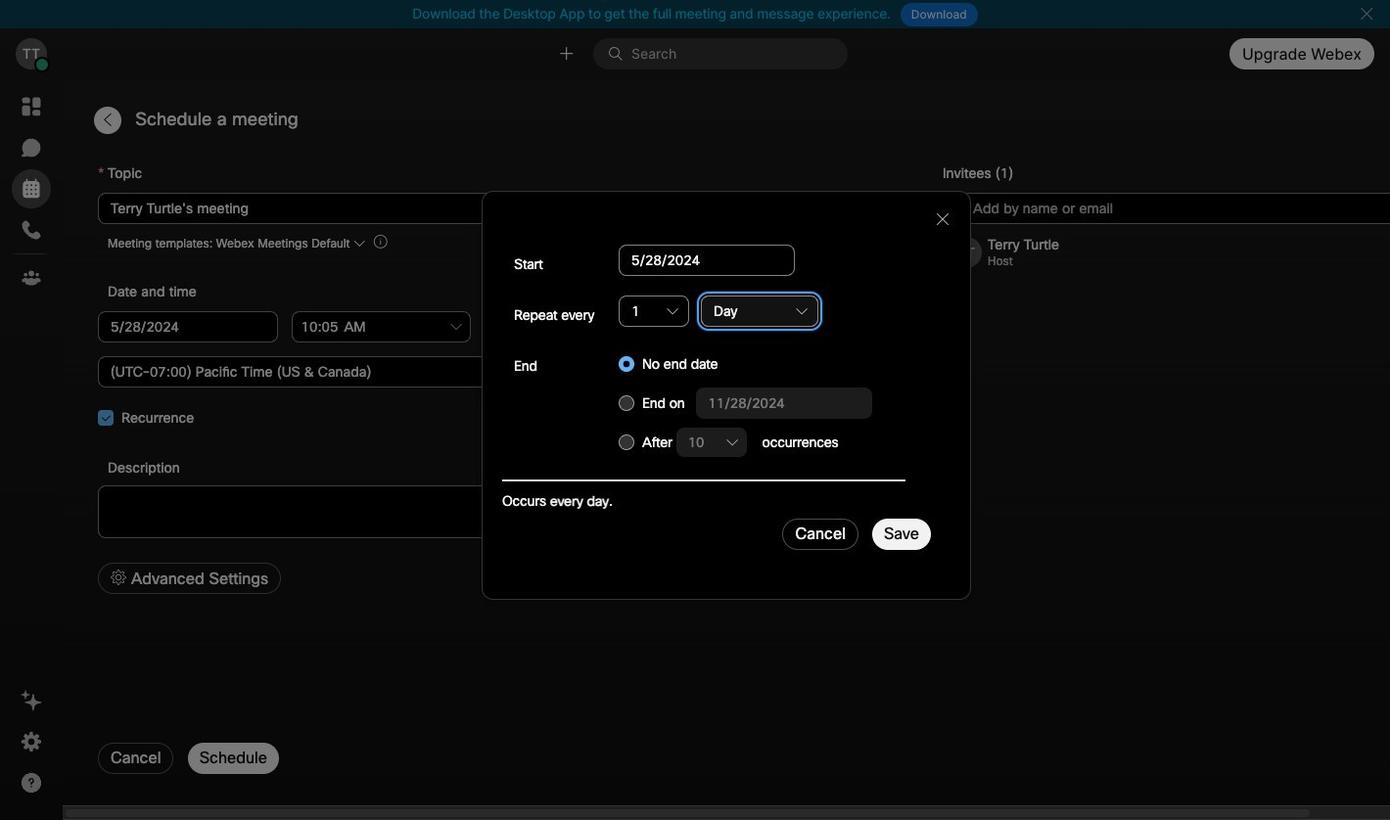 Task type: locate. For each thing, give the bounding box(es) containing it.
cancel_16 image
[[1359, 6, 1375, 22]]

navigation
[[0, 79, 63, 820]]

webex tab list
[[12, 87, 51, 298]]



Task type: vqa. For each thing, say whether or not it's contained in the screenshot.
first option group from the bottom
no



